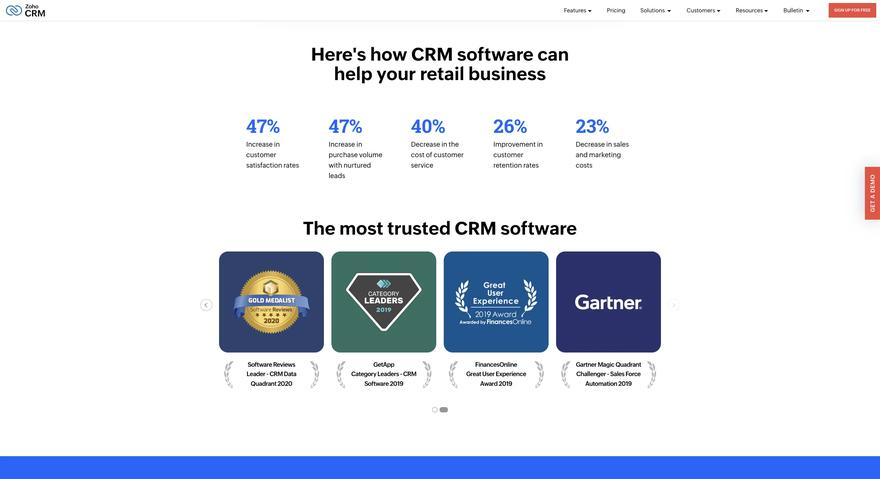 Task type: vqa. For each thing, say whether or not it's contained in the screenshot.


Task type: locate. For each thing, give the bounding box(es) containing it.
1 horizontal spatial -
[[400, 371, 402, 378]]

quadrant
[[616, 362, 642, 369], [251, 381, 277, 388]]

1 47% from the left
[[246, 114, 280, 138]]

47% for 47% increase in customer satisfaction rates
[[246, 114, 280, 138]]

0 vertical spatial software
[[248, 362, 272, 369]]

in inside 47% increase in purchase volume with nurtured leads
[[357, 141, 362, 148]]

software reviews leader - crm data quadrant 2020
[[247, 362, 297, 388]]

increase
[[246, 141, 273, 148], [329, 141, 355, 148]]

2 in from the left
[[357, 141, 362, 148]]

2 rates from the left
[[524, 162, 539, 169]]

3 tab panel from the left
[[440, 252, 553, 393]]

1 horizontal spatial decrease
[[576, 141, 605, 148]]

2 47% from the left
[[329, 114, 363, 138]]

1 2019 from the left
[[390, 381, 404, 388]]

customer down the
[[434, 151, 464, 159]]

customer inside 47% increase in customer satisfaction rates
[[246, 151, 276, 159]]

improvement
[[494, 141, 536, 148]]

gartner magic quadrant challenger - sales force automation 2019
[[576, 362, 642, 388]]

in for 26% improvement in customer retention rates
[[537, 141, 543, 148]]

1 horizontal spatial 47%
[[329, 114, 363, 138]]

in up satisfaction
[[274, 141, 280, 148]]

in inside 26% improvement in customer retention rates
[[537, 141, 543, 148]]

0 vertical spatial quadrant
[[616, 362, 642, 369]]

1 horizontal spatial quadrant
[[616, 362, 642, 369]]

0 vertical spatial software
[[457, 44, 534, 65]]

bulletin link
[[784, 0, 810, 21]]

2 customer from the left
[[434, 151, 464, 159]]

resources
[[736, 7, 763, 13]]

the
[[449, 141, 459, 148]]

software
[[457, 44, 534, 65], [501, 218, 577, 239]]

1 horizontal spatial 2019
[[499, 381, 513, 388]]

decrease inside the 23% decrease in sales and marketing costs
[[576, 141, 605, 148]]

tab panel containing gartner magic quadrant
[[553, 252, 665, 393]]

increase for 47% increase in purchase volume with nurtured leads
[[329, 141, 355, 148]]

crm inside getapp category leaders - crm software 2019
[[403, 371, 417, 378]]

- inside getapp category leaders - crm software 2019
[[400, 371, 402, 378]]

0 horizontal spatial decrease
[[411, 141, 440, 148]]

nurtured
[[344, 162, 371, 169]]

0 horizontal spatial quadrant
[[251, 381, 277, 388]]

business
[[469, 63, 546, 84]]

1 tab panel from the left
[[215, 252, 328, 393]]

decrease
[[411, 141, 440, 148], [576, 141, 605, 148]]

software up leader
[[248, 362, 272, 369]]

leaders
[[378, 371, 399, 378]]

financesonline
[[476, 362, 517, 369]]

1 horizontal spatial increase
[[329, 141, 355, 148]]

software inside software reviews leader - crm data quadrant 2020
[[248, 362, 272, 369]]

in for 47% increase in customer satisfaction rates
[[274, 141, 280, 148]]

crm
[[412, 44, 453, 65], [455, 218, 497, 239], [270, 371, 283, 378], [403, 371, 417, 378]]

increase inside 47% increase in customer satisfaction rates
[[246, 141, 273, 148]]

in inside 47% increase in customer satisfaction rates
[[274, 141, 280, 148]]

quadrant up force
[[616, 362, 642, 369]]

in up marketing on the top right of the page
[[607, 141, 612, 148]]

-
[[267, 371, 269, 378], [400, 371, 402, 378], [607, 371, 609, 378]]

in left the
[[442, 141, 448, 148]]

3 in from the left
[[442, 141, 448, 148]]

- left the sales
[[607, 371, 609, 378]]

customer up satisfaction
[[246, 151, 276, 159]]

retention
[[494, 162, 522, 169]]

23%
[[576, 114, 610, 138]]

- right leaders on the left
[[400, 371, 402, 378]]

40%
[[411, 114, 446, 138]]

rates inside 26% improvement in customer retention rates
[[524, 162, 539, 169]]

2 - from the left
[[400, 371, 402, 378]]

retail
[[420, 63, 465, 84]]

3 2019 from the left
[[619, 381, 632, 388]]

great
[[466, 371, 481, 378]]

get a demo
[[870, 174, 876, 212]]

pricing
[[607, 7, 626, 13]]

decrease inside 40% decrease in the cost of customer service
[[411, 141, 440, 148]]

2 horizontal spatial -
[[607, 371, 609, 378]]

5 in from the left
[[607, 141, 612, 148]]

2019
[[390, 381, 404, 388], [499, 381, 513, 388], [619, 381, 632, 388]]

most
[[340, 218, 384, 239]]

here's
[[311, 44, 366, 65]]

software
[[248, 362, 272, 369], [365, 381, 389, 388]]

1 in from the left
[[274, 141, 280, 148]]

2 horizontal spatial 2019
[[619, 381, 632, 388]]

sign
[[835, 8, 845, 12]]

rates right satisfaction
[[284, 162, 299, 169]]

rates inside 47% increase in customer satisfaction rates
[[284, 162, 299, 169]]

1 vertical spatial quadrant
[[251, 381, 277, 388]]

- right leader
[[267, 371, 269, 378]]

quadrant down leader
[[251, 381, 277, 388]]

for
[[852, 8, 860, 12]]

- inside software reviews leader - crm data quadrant 2020
[[267, 371, 269, 378]]

tab list
[[215, 406, 665, 416]]

crm inside software reviews leader - crm data quadrant 2020
[[270, 371, 283, 378]]

0 horizontal spatial -
[[267, 371, 269, 378]]

4 tab panel from the left
[[553, 252, 665, 393]]

customer up the retention at top
[[494, 151, 524, 159]]

1 horizontal spatial software
[[365, 381, 389, 388]]

decrease up and
[[576, 141, 605, 148]]

your
[[377, 63, 416, 84]]

in for 23% decrease in sales and marketing costs
[[607, 141, 612, 148]]

in inside 40% decrease in the cost of customer service
[[442, 141, 448, 148]]

23% decrease in sales and marketing costs
[[576, 114, 629, 169]]

software down leaders on the left
[[365, 381, 389, 388]]

0 horizontal spatial software
[[248, 362, 272, 369]]

zoho crm logo image
[[6, 2, 45, 19]]

rates
[[284, 162, 299, 169], [524, 162, 539, 169]]

service
[[411, 162, 434, 169]]

- inside gartner magic quadrant challenger - sales force automation 2019
[[607, 371, 609, 378]]

2 increase from the left
[[329, 141, 355, 148]]

0 horizontal spatial rates
[[284, 162, 299, 169]]

increase up purchase
[[329, 141, 355, 148]]

1 decrease from the left
[[411, 141, 440, 148]]

3 - from the left
[[607, 371, 609, 378]]

47% inside 47% increase in purchase volume with nurtured leads
[[329, 114, 363, 138]]

0 horizontal spatial increase
[[246, 141, 273, 148]]

decrease for 40%
[[411, 141, 440, 148]]

getapp category leaders - crm software 2019
[[352, 362, 417, 388]]

47%
[[246, 114, 280, 138], [329, 114, 363, 138]]

reviews
[[273, 362, 295, 369]]

features
[[564, 7, 587, 13]]

1 - from the left
[[267, 371, 269, 378]]

increase up satisfaction
[[246, 141, 273, 148]]

the most trusted crm software
[[303, 218, 577, 239]]

47% inside 47% increase in customer satisfaction rates
[[246, 114, 280, 138]]

quadrant inside gartner magic quadrant challenger - sales force automation 2019
[[616, 362, 642, 369]]

tab panel
[[215, 252, 328, 393], [328, 252, 440, 393], [440, 252, 553, 393], [553, 252, 665, 393]]

2019 down the sales
[[619, 381, 632, 388]]

1 increase from the left
[[246, 141, 273, 148]]

how
[[370, 44, 408, 65]]

1 vertical spatial software
[[365, 381, 389, 388]]

here's how crm software can help your retail business
[[311, 44, 569, 84]]

in for 47% increase in purchase volume with nurtured leads
[[357, 141, 362, 148]]

2 horizontal spatial customer
[[494, 151, 524, 159]]

customer
[[246, 151, 276, 159], [434, 151, 464, 159], [494, 151, 524, 159]]

get a demo link
[[866, 167, 881, 220]]

2 2019 from the left
[[499, 381, 513, 388]]

magic
[[598, 362, 615, 369]]

2019 down leaders on the left
[[390, 381, 404, 388]]

in up volume
[[357, 141, 362, 148]]

2 tab panel from the left
[[328, 252, 440, 393]]

0 horizontal spatial 47%
[[246, 114, 280, 138]]

0 horizontal spatial 2019
[[390, 381, 404, 388]]

in
[[274, 141, 280, 148], [357, 141, 362, 148], [442, 141, 448, 148], [537, 141, 543, 148], [607, 141, 612, 148]]

in inside the 23% decrease in sales and marketing costs
[[607, 141, 612, 148]]

1 horizontal spatial customer
[[434, 151, 464, 159]]

experience
[[496, 371, 527, 378]]

1 rates from the left
[[284, 162, 299, 169]]

47% for 47% increase in purchase volume with nurtured leads
[[329, 114, 363, 138]]

in right improvement
[[537, 141, 543, 148]]

customer for 26%
[[494, 151, 524, 159]]

customer inside 26% improvement in customer retention rates
[[494, 151, 524, 159]]

decrease up 'of'
[[411, 141, 440, 148]]

1 horizontal spatial rates
[[524, 162, 539, 169]]

increase for 47% increase in customer satisfaction rates
[[246, 141, 273, 148]]

tab panel containing financesonline great user experience award 2019
[[440, 252, 553, 393]]

software inside here's how crm software can help your retail business
[[457, 44, 534, 65]]

get
[[870, 200, 876, 212]]

1 customer from the left
[[246, 151, 276, 159]]

rates right the retention at top
[[524, 162, 539, 169]]

3 customer from the left
[[494, 151, 524, 159]]

2019 down experience
[[499, 381, 513, 388]]

data
[[284, 371, 297, 378]]

2 decrease from the left
[[576, 141, 605, 148]]

increase inside 47% increase in purchase volume with nurtured leads
[[329, 141, 355, 148]]

40% decrease in the cost of customer service
[[411, 114, 464, 169]]

4 in from the left
[[537, 141, 543, 148]]

0 horizontal spatial customer
[[246, 151, 276, 159]]



Task type: describe. For each thing, give the bounding box(es) containing it.
force
[[626, 371, 641, 378]]

26%
[[494, 114, 528, 138]]

sign up for free link
[[829, 3, 877, 18]]

trusted
[[388, 218, 451, 239]]

gartner
[[576, 362, 597, 369]]

sales
[[614, 141, 629, 148]]

- for leader
[[267, 371, 269, 378]]

2019 inside gartner magic quadrant challenger - sales force automation 2019
[[619, 381, 632, 388]]

customer for 47%
[[246, 151, 276, 159]]

next button
[[668, 300, 680, 312]]

bulletin
[[784, 7, 805, 13]]

customers
[[687, 7, 716, 13]]

leader
[[247, 371, 265, 378]]

the
[[303, 218, 336, 239]]

volume
[[359, 151, 383, 159]]

and
[[576, 151, 588, 159]]

47% increase in purchase volume with nurtured leads
[[329, 114, 383, 180]]

purchase
[[329, 151, 358, 159]]

quadrant inside software reviews leader - crm data quadrant 2020
[[251, 381, 277, 388]]

sales
[[611, 371, 625, 378]]

category
[[352, 371, 377, 378]]

marketing
[[589, 151, 621, 159]]

leads
[[329, 172, 345, 180]]

rates for 26%
[[524, 162, 539, 169]]

2019 inside financesonline great user experience award 2019
[[499, 381, 513, 388]]

2019 inside getapp category leaders - crm software 2019
[[390, 381, 404, 388]]

26% improvement in customer retention rates
[[494, 114, 543, 169]]

getapp
[[374, 362, 395, 369]]

crm inside here's how crm software can help your retail business
[[412, 44, 453, 65]]

free
[[861, 8, 871, 12]]

software inside getapp category leaders - crm software 2019
[[365, 381, 389, 388]]

features link
[[564, 0, 592, 21]]

tab panel containing software reviews leader - crm data quadrant 2020
[[215, 252, 328, 393]]

automation
[[586, 381, 618, 388]]

rates for 47%
[[284, 162, 299, 169]]

help
[[334, 63, 373, 84]]

previous
[[201, 303, 221, 308]]

- for leaders
[[400, 371, 402, 378]]

2020
[[278, 381, 292, 388]]

previous button
[[200, 300, 221, 312]]

up
[[846, 8, 851, 12]]

financesonline great user experience award 2019
[[466, 362, 527, 388]]

with
[[329, 162, 342, 169]]

user
[[483, 371, 495, 378]]

costs
[[576, 162, 593, 169]]

a
[[870, 195, 876, 199]]

sign up for free
[[835, 8, 871, 12]]

challenger
[[577, 371, 606, 378]]

award
[[480, 381, 498, 388]]

demo
[[870, 174, 876, 193]]

solutions
[[641, 7, 666, 13]]

decrease for 23%
[[576, 141, 605, 148]]

of
[[426, 151, 433, 159]]

1 vertical spatial software
[[501, 218, 577, 239]]

customer inside 40% decrease in the cost of customer service
[[434, 151, 464, 159]]

cost
[[411, 151, 425, 159]]

can
[[538, 44, 569, 65]]

tab panel containing getapp category leaders - crm software 2019
[[328, 252, 440, 393]]

resources link
[[736, 0, 769, 21]]

in for 40% decrease in the cost of customer service
[[442, 141, 448, 148]]

solutions link
[[641, 0, 672, 21]]

47% increase in customer satisfaction rates
[[246, 114, 299, 169]]

pricing link
[[607, 0, 626, 21]]

satisfaction
[[246, 162, 282, 169]]

next
[[669, 303, 680, 308]]



